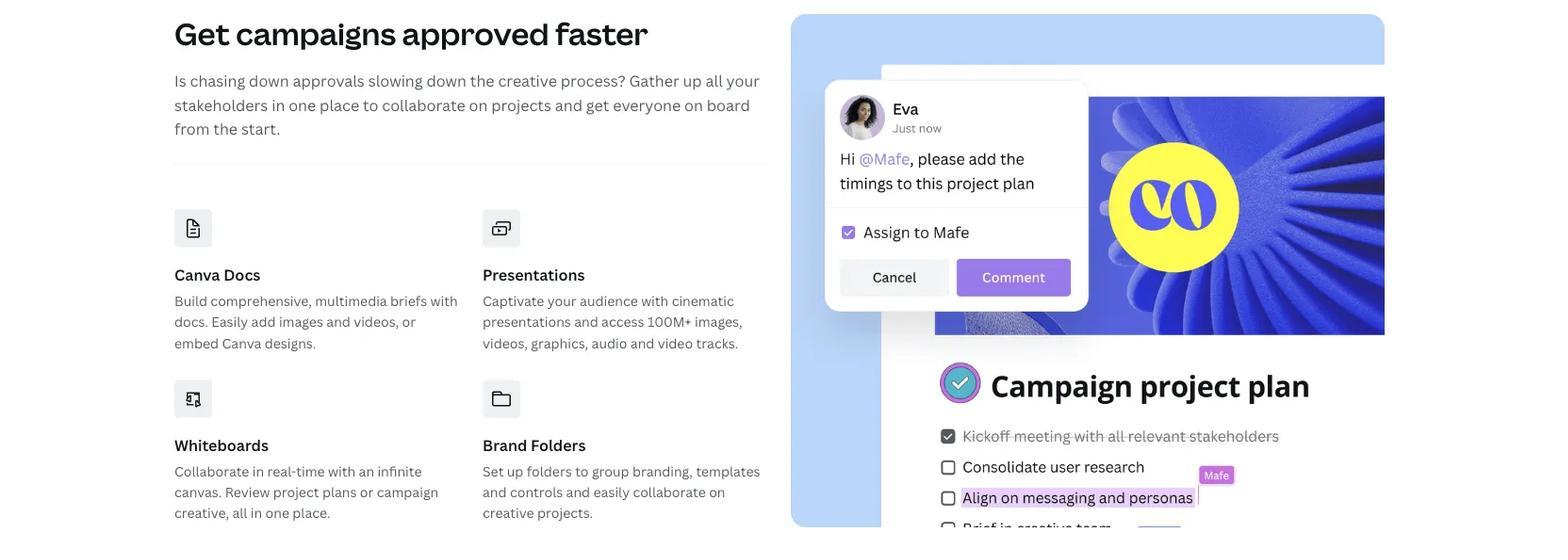 Task type: describe. For each thing, give the bounding box(es) containing it.
an
[[359, 463, 374, 481]]

slowing
[[368, 71, 423, 91]]

and inside is chasing down approvals slowing down the creative process? gather up all your stakeholders in one place to collaborate on projects and get everyone on board from the start.
[[555, 95, 583, 115]]

1 down from the left
[[249, 71, 289, 91]]

approvals
[[293, 71, 365, 91]]

collaborate inside brand folders set up folders to group branding, templates and controls and easily collaborate on creative projects.
[[633, 484, 706, 502]]

and inside canva docs build comprehensive, multimedia briefs with docs. easily add images and videos, or embed canva designs.
[[327, 314, 351, 331]]

and down set
[[483, 484, 507, 502]]

images,
[[695, 314, 743, 331]]

everyone
[[613, 95, 681, 115]]

brand folders set up folders to group branding, templates and controls and easily collaborate on creative projects.
[[483, 435, 761, 523]]

embed
[[174, 335, 219, 353]]

to inside is chasing down approvals slowing down the creative process? gather up all your stakeholders in one place to collaborate on projects and get everyone on board from the start.
[[363, 95, 379, 115]]

to inside brand folders set up folders to group branding, templates and controls and easily collaborate on creative projects.
[[575, 463, 589, 481]]

plans
[[322, 484, 357, 502]]

projects
[[491, 95, 552, 115]]

from
[[174, 119, 210, 139]]

images
[[279, 314, 323, 331]]

build
[[174, 292, 207, 310]]

0 horizontal spatial canva
[[174, 265, 220, 285]]

collaborate inside is chasing down approvals slowing down the creative process? gather up all your stakeholders in one place to collaborate on projects and get everyone on board from the start.
[[382, 95, 466, 115]]

place.
[[293, 505, 331, 523]]

and down access at the left
[[631, 335, 655, 353]]

2 down from the left
[[427, 71, 467, 91]]

with inside canva docs build comprehensive, multimedia briefs with docs. easily add images and videos, or embed canva designs.
[[431, 292, 458, 310]]

audience
[[580, 292, 638, 310]]

is
[[174, 71, 186, 91]]

branding,
[[633, 463, 693, 481]]

0 horizontal spatial on
[[469, 95, 488, 115]]

1 vertical spatial in
[[252, 463, 264, 481]]

is chasing down approvals slowing down the creative process? gather up all your stakeholders in one place to collaborate on projects and get everyone on board from the start.
[[174, 71, 760, 139]]

docs.
[[174, 314, 208, 331]]

campaigns
[[236, 14, 396, 55]]

videos, inside canva docs build comprehensive, multimedia briefs with docs. easily add images and videos, or embed canva designs.
[[354, 314, 399, 331]]

get
[[174, 14, 230, 55]]

get campaigns approved faster
[[174, 14, 649, 55]]

or inside canva docs build comprehensive, multimedia briefs with docs. easily add images and videos, or embed canva designs.
[[402, 314, 416, 331]]

presentations captivate your audience with cinematic presentations and access 100m+ images, videos, graphics, audio and video tracks.
[[483, 265, 743, 353]]

creative inside brand folders set up folders to group branding, templates and controls and easily collaborate on creative projects.
[[483, 505, 534, 523]]

100m+
[[648, 314, 692, 331]]

process?
[[561, 71, 626, 91]]

graphics,
[[531, 335, 589, 353]]

on inside brand folders set up folders to group branding, templates and controls and easily collaborate on creative projects.
[[709, 484, 726, 502]]

start.
[[241, 119, 280, 139]]

whiteboards collaborate in real-time with an infinite canvas. review project plans or campaign creative, all in one place.
[[174, 435, 439, 523]]

multimedia
[[315, 292, 387, 310]]

chasing
[[190, 71, 245, 91]]

canvas.
[[174, 484, 222, 502]]

all inside is chasing down approvals slowing down the creative process? gather up all your stakeholders in one place to collaborate on projects and get everyone on board from the start.
[[706, 71, 723, 91]]

and down audience
[[574, 314, 598, 331]]

and up projects.
[[566, 484, 590, 502]]

your inside is chasing down approvals slowing down the creative process? gather up all your stakeholders in one place to collaborate on projects and get everyone on board from the start.
[[727, 71, 760, 91]]

gather
[[629, 71, 680, 91]]

one inside is chasing down approvals slowing down the creative process? gather up all your stakeholders in one place to collaborate on projects and get everyone on board from the start.
[[289, 95, 316, 115]]

cinematic
[[672, 292, 734, 310]]

set
[[483, 463, 504, 481]]

captivate
[[483, 292, 544, 310]]

faster
[[556, 14, 649, 55]]

or inside whiteboards collaborate in real-time with an infinite canvas. review project plans or campaign creative, all in one place.
[[360, 484, 374, 502]]



Task type: locate. For each thing, give the bounding box(es) containing it.
docs
[[224, 265, 261, 285]]

your inside presentations captivate your audience with cinematic presentations and access 100m+ images, videos, graphics, audio and video tracks.
[[548, 292, 577, 310]]

1 horizontal spatial collaborate
[[633, 484, 706, 502]]

on down "templates"
[[709, 484, 726, 502]]

0 vertical spatial in
[[272, 95, 285, 115]]

0 vertical spatial videos,
[[354, 314, 399, 331]]

stakeholders
[[174, 95, 268, 115]]

0 horizontal spatial with
[[328, 463, 356, 481]]

1 horizontal spatial canva
[[222, 335, 262, 353]]

0 horizontal spatial to
[[363, 95, 379, 115]]

one inside whiteboards collaborate in real-time with an infinite canvas. review project plans or campaign creative, all in one place.
[[265, 505, 289, 523]]

folders
[[531, 435, 586, 456]]

briefs
[[390, 292, 427, 310]]

canva docs build comprehensive, multimedia briefs with docs. easily add images and videos, or embed canva designs.
[[174, 265, 458, 353]]

1 horizontal spatial down
[[427, 71, 467, 91]]

your down presentations
[[548, 292, 577, 310]]

videos,
[[354, 314, 399, 331], [483, 335, 528, 353]]

videos, inside presentations captivate your audience with cinematic presentations and access 100m+ images, videos, graphics, audio and video tracks.
[[483, 335, 528, 353]]

0 horizontal spatial all
[[232, 505, 247, 523]]

in down review
[[251, 505, 262, 523]]

up inside brand folders set up folders to group branding, templates and controls and easily collaborate on creative projects.
[[507, 463, 524, 481]]

to left group
[[575, 463, 589, 481]]

canva
[[174, 265, 220, 285], [222, 335, 262, 353]]

1 horizontal spatial videos,
[[483, 335, 528, 353]]

controls
[[510, 484, 563, 502]]

collaborate down slowing
[[382, 95, 466, 115]]

0 vertical spatial the
[[470, 71, 495, 91]]

videos, down presentations
[[483, 335, 528, 353]]

creative inside is chasing down approvals slowing down the creative process? gather up all your stakeholders in one place to collaborate on projects and get everyone on board from the start.
[[498, 71, 557, 91]]

access
[[602, 314, 645, 331]]

1 horizontal spatial all
[[706, 71, 723, 91]]

one down the approvals
[[289, 95, 316, 115]]

0 horizontal spatial collaborate
[[382, 95, 466, 115]]

collaborate
[[174, 463, 249, 481]]

1 vertical spatial all
[[232, 505, 247, 523]]

1 horizontal spatial to
[[575, 463, 589, 481]]

1 horizontal spatial on
[[685, 95, 703, 115]]

with inside whiteboards collaborate in real-time with an infinite canvas. review project plans or campaign creative, all in one place.
[[328, 463, 356, 481]]

the
[[470, 71, 495, 91], [213, 119, 238, 139]]

canva down easily
[[222, 335, 262, 353]]

tracks.
[[696, 335, 738, 353]]

or down briefs
[[402, 314, 416, 331]]

to right place
[[363, 95, 379, 115]]

collaborate
[[382, 95, 466, 115], [633, 484, 706, 502]]

add
[[251, 314, 276, 331]]

0 vertical spatial creative
[[498, 71, 557, 91]]

all inside whiteboards collaborate in real-time with an infinite canvas. review project plans or campaign creative, all in one place.
[[232, 505, 247, 523]]

group
[[592, 463, 629, 481]]

designs.
[[265, 335, 316, 353]]

collaborate down "branding," on the left of the page
[[633, 484, 706, 502]]

up
[[683, 71, 702, 91], [507, 463, 524, 481]]

all down review
[[232, 505, 247, 523]]

1 vertical spatial collaborate
[[633, 484, 706, 502]]

0 vertical spatial all
[[706, 71, 723, 91]]

2 horizontal spatial with
[[641, 292, 669, 310]]

one down project
[[265, 505, 289, 523]]

in up start.
[[272, 95, 285, 115]]

0 vertical spatial your
[[727, 71, 760, 91]]

your
[[727, 71, 760, 91], [548, 292, 577, 310]]

creative down the controls
[[483, 505, 534, 523]]

in
[[272, 95, 285, 115], [252, 463, 264, 481], [251, 505, 262, 523]]

1 vertical spatial or
[[360, 484, 374, 502]]

1 vertical spatial your
[[548, 292, 577, 310]]

up right set
[[507, 463, 524, 481]]

to
[[363, 95, 379, 115], [575, 463, 589, 481]]

comprehensive,
[[211, 292, 312, 310]]

project
[[273, 484, 319, 502]]

1 horizontal spatial the
[[470, 71, 495, 91]]

1 horizontal spatial up
[[683, 71, 702, 91]]

approved
[[402, 14, 549, 55]]

up right gather on the top left
[[683, 71, 702, 91]]

the up projects
[[470, 71, 495, 91]]

brand
[[483, 435, 527, 456]]

easily
[[594, 484, 630, 502]]

time
[[296, 463, 325, 481]]

review
[[225, 484, 270, 502]]

with right briefs
[[431, 292, 458, 310]]

place
[[320, 95, 359, 115]]

0 horizontal spatial down
[[249, 71, 289, 91]]

0 horizontal spatial up
[[507, 463, 524, 481]]

all
[[706, 71, 723, 91], [232, 505, 247, 523]]

down
[[249, 71, 289, 91], [427, 71, 467, 91]]

1 vertical spatial to
[[575, 463, 589, 481]]

canva up build
[[174, 265, 220, 285]]

campaign
[[377, 484, 439, 502]]

0 vertical spatial to
[[363, 95, 379, 115]]

1 vertical spatial videos,
[[483, 335, 528, 353]]

1 horizontal spatial your
[[727, 71, 760, 91]]

up inside is chasing down approvals slowing down the creative process? gather up all your stakeholders in one place to collaborate on projects and get everyone on board from the start.
[[683, 71, 702, 91]]

one
[[289, 95, 316, 115], [265, 505, 289, 523]]

and down multimedia
[[327, 314, 351, 331]]

1 vertical spatial canva
[[222, 335, 262, 353]]

video
[[658, 335, 693, 353]]

with up "plans"
[[328, 463, 356, 481]]

projects.
[[538, 505, 593, 523]]

1 vertical spatial one
[[265, 505, 289, 523]]

whiteboards
[[174, 435, 269, 456]]

folders
[[527, 463, 572, 481]]

0 vertical spatial canva
[[174, 265, 220, 285]]

your up board
[[727, 71, 760, 91]]

and
[[555, 95, 583, 115], [327, 314, 351, 331], [574, 314, 598, 331], [631, 335, 655, 353], [483, 484, 507, 502], [566, 484, 590, 502]]

1 horizontal spatial or
[[402, 314, 416, 331]]

and left get
[[555, 95, 583, 115]]

in inside is chasing down approvals slowing down the creative process? gather up all your stakeholders in one place to collaborate on projects and get everyone on board from the start.
[[272, 95, 285, 115]]

presentations
[[483, 265, 585, 285]]

easily
[[212, 314, 248, 331]]

all up board
[[706, 71, 723, 91]]

board
[[707, 95, 750, 115]]

down up start.
[[249, 71, 289, 91]]

1 horizontal spatial with
[[431, 292, 458, 310]]

0 horizontal spatial or
[[360, 484, 374, 502]]

1 vertical spatial creative
[[483, 505, 534, 523]]

infinite
[[378, 463, 422, 481]]

templates
[[696, 463, 761, 481]]

1 vertical spatial the
[[213, 119, 238, 139]]

creative,
[[174, 505, 229, 523]]

on left board
[[685, 95, 703, 115]]

0 vertical spatial up
[[683, 71, 702, 91]]

the down stakeholders
[[213, 119, 238, 139]]

2 vertical spatial in
[[251, 505, 262, 523]]

in left real-
[[252, 463, 264, 481]]

with inside presentations captivate your audience with cinematic presentations and access 100m+ images, videos, graphics, audio and video tracks.
[[641, 292, 669, 310]]

real-
[[267, 463, 296, 481]]

creative up projects
[[498, 71, 557, 91]]

0 horizontal spatial the
[[213, 119, 238, 139]]

0 horizontal spatial videos,
[[354, 314, 399, 331]]

videos, down multimedia
[[354, 314, 399, 331]]

0 vertical spatial or
[[402, 314, 416, 331]]

on
[[469, 95, 488, 115], [685, 95, 703, 115], [709, 484, 726, 502]]

down right slowing
[[427, 71, 467, 91]]

0 vertical spatial one
[[289, 95, 316, 115]]

presentations
[[483, 314, 571, 331]]

audio
[[592, 335, 627, 353]]

or down the an
[[360, 484, 374, 502]]

0 horizontal spatial your
[[548, 292, 577, 310]]

docs (3) image
[[791, 15, 1385, 529]]

0 vertical spatial collaborate
[[382, 95, 466, 115]]

get
[[586, 95, 609, 115]]

2 horizontal spatial on
[[709, 484, 726, 502]]

1 vertical spatial up
[[507, 463, 524, 481]]

with up 100m+
[[641, 292, 669, 310]]

creative
[[498, 71, 557, 91], [483, 505, 534, 523]]

with
[[431, 292, 458, 310], [641, 292, 669, 310], [328, 463, 356, 481]]

or
[[402, 314, 416, 331], [360, 484, 374, 502]]

on left projects
[[469, 95, 488, 115]]



Task type: vqa. For each thing, say whether or not it's contained in the screenshot.
search search box
no



